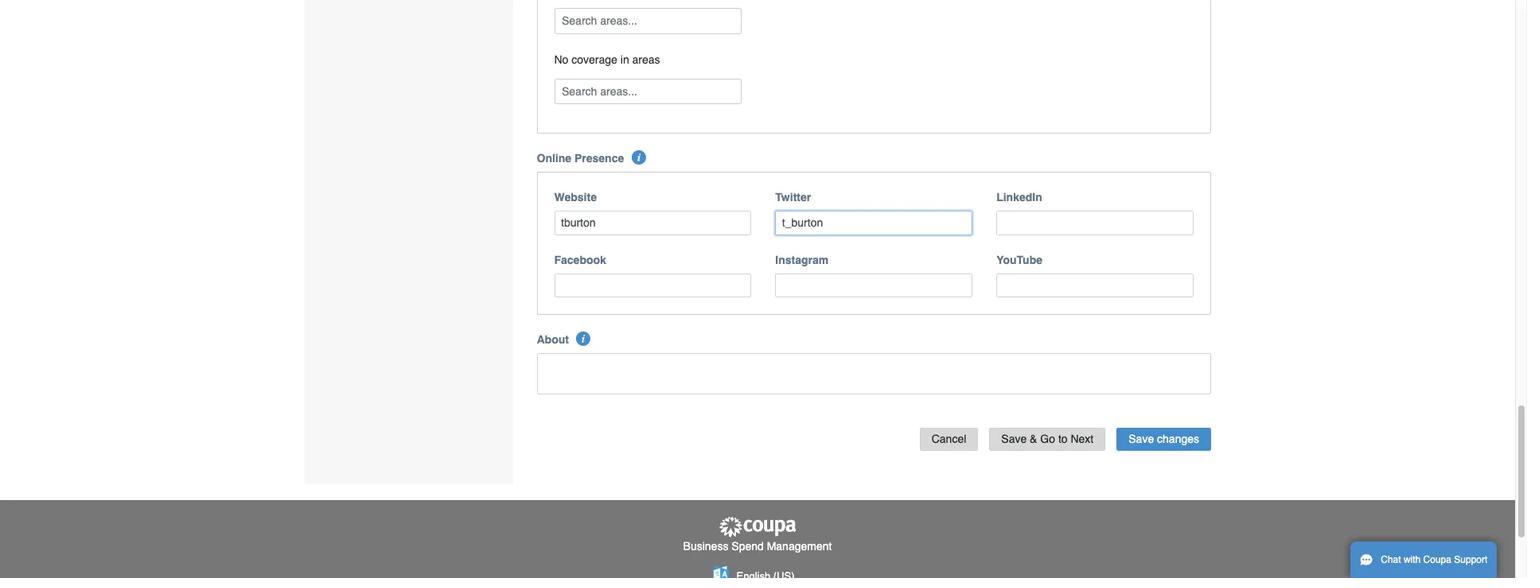 Task type: describe. For each thing, give the bounding box(es) containing it.
twitter
[[776, 191, 811, 204]]

Instagram text field
[[776, 273, 973, 298]]

support
[[1455, 555, 1488, 566]]

instagram
[[776, 254, 829, 266]]

chat with coupa support
[[1381, 555, 1488, 566]]

linkedin
[[997, 191, 1043, 204]]

presence
[[575, 152, 624, 165]]

chat with coupa support button
[[1351, 542, 1498, 579]]

save & go to next button
[[990, 428, 1106, 451]]

Facebook text field
[[554, 273, 752, 298]]

Twitter text field
[[776, 211, 973, 235]]

business spend management
[[683, 541, 832, 553]]

YouTube text field
[[997, 273, 1194, 298]]

save for save & go to next
[[1002, 433, 1027, 446]]

additional information image
[[632, 151, 646, 165]]

online
[[537, 152, 572, 165]]

business
[[683, 541, 729, 553]]

to
[[1059, 433, 1068, 446]]

management
[[767, 541, 832, 553]]

coupa
[[1424, 555, 1452, 566]]

chat
[[1381, 555, 1401, 566]]

online presence
[[537, 152, 624, 165]]

facebook
[[554, 254, 606, 266]]

next
[[1071, 433, 1094, 446]]

&
[[1030, 433, 1038, 446]]



Task type: vqa. For each thing, say whether or not it's contained in the screenshot.
with
yes



Task type: locate. For each thing, give the bounding box(es) containing it.
save for save changes
[[1129, 433, 1154, 446]]

LinkedIn text field
[[997, 211, 1194, 235]]

2 search areas... text field from the top
[[556, 79, 740, 104]]

search areas... text field up areas
[[556, 9, 740, 33]]

additional information image
[[577, 332, 591, 346]]

changes
[[1157, 433, 1200, 446]]

0 vertical spatial search areas... text field
[[556, 9, 740, 33]]

spend
[[732, 541, 764, 553]]

About text field
[[537, 353, 1212, 395]]

search areas... text field down areas
[[556, 79, 740, 104]]

save changes
[[1129, 433, 1200, 446]]

cancel link
[[920, 428, 979, 451]]

1 vertical spatial search areas... text field
[[556, 79, 740, 104]]

no coverage in areas
[[554, 53, 660, 66]]

areas
[[632, 53, 660, 66]]

1 save from the left
[[1002, 433, 1027, 446]]

save
[[1002, 433, 1027, 446], [1129, 433, 1154, 446]]

1 search areas... text field from the top
[[556, 9, 740, 33]]

go
[[1041, 433, 1056, 446]]

in
[[621, 53, 629, 66]]

save left changes
[[1129, 433, 1154, 446]]

cancel
[[932, 433, 967, 446]]

no
[[554, 53, 569, 66]]

1 horizontal spatial save
[[1129, 433, 1154, 446]]

coverage
[[572, 53, 618, 66]]

save changes button
[[1117, 428, 1212, 451]]

Search areas... text field
[[556, 9, 740, 33], [556, 79, 740, 104]]

2 save from the left
[[1129, 433, 1154, 446]]

with
[[1404, 555, 1421, 566]]

about
[[537, 334, 569, 346]]

save left &
[[1002, 433, 1027, 446]]

Website text field
[[554, 211, 752, 235]]

save inside button
[[1002, 433, 1027, 446]]

youtube
[[997, 254, 1043, 266]]

coupa supplier portal image
[[718, 516, 798, 539]]

save inside "button"
[[1129, 433, 1154, 446]]

0 horizontal spatial save
[[1002, 433, 1027, 446]]

website
[[554, 191, 597, 204]]

save & go to next
[[1002, 433, 1094, 446]]



